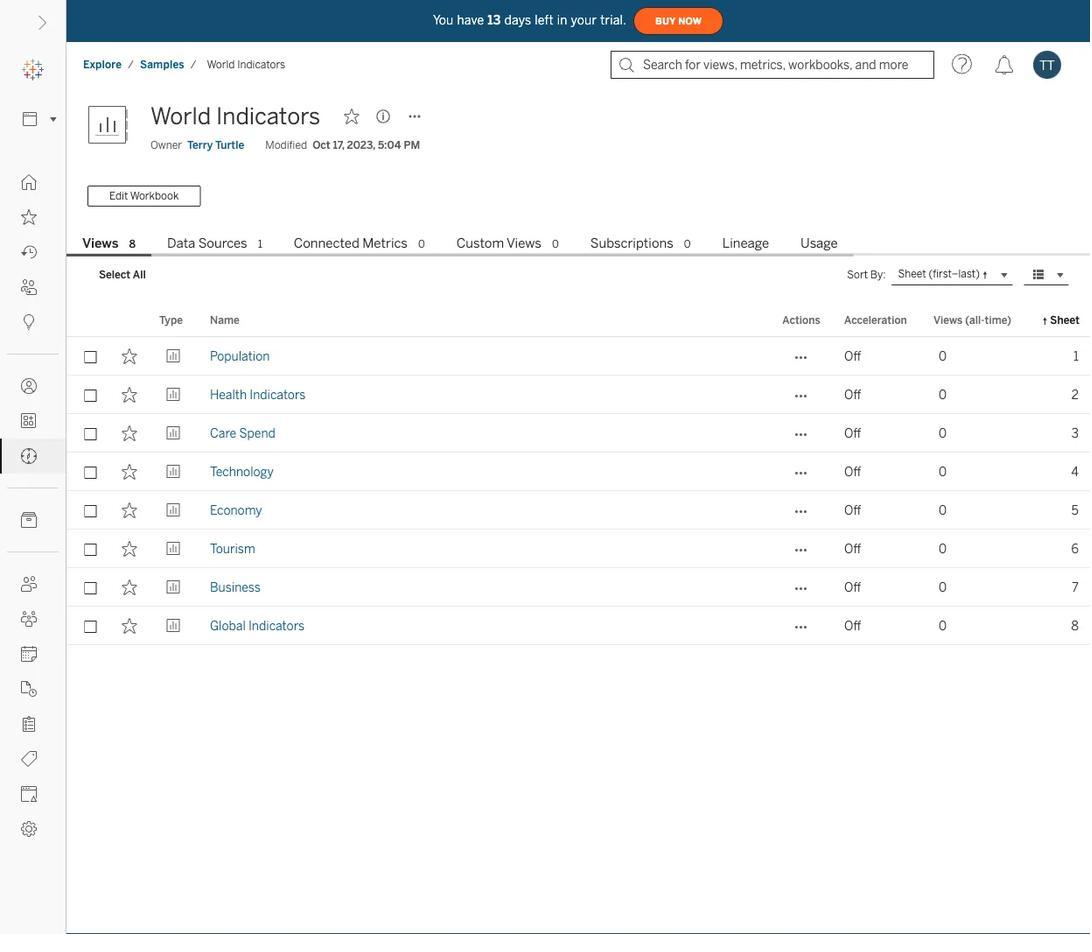 Task type: describe. For each thing, give the bounding box(es) containing it.
17,
[[333, 139, 345, 151]]

tourism link
[[210, 530, 255, 568]]

left
[[535, 13, 554, 27]]

time)
[[985, 313, 1012, 326]]

3
[[1072, 426, 1080, 440]]

turtle
[[215, 139, 244, 151]]

pm
[[404, 139, 420, 151]]

connected
[[294, 235, 360, 251]]

sources
[[198, 235, 247, 251]]

world indicators main content
[[67, 88, 1091, 934]]

usage
[[801, 235, 838, 251]]

off for 2
[[845, 387, 862, 402]]

5
[[1072, 503, 1080, 517]]

7
[[1073, 580, 1080, 594]]

select
[[99, 269, 131, 281]]

1 inside sub-spaces tab list
[[258, 238, 262, 250]]

world inside main content
[[151, 103, 211, 130]]

by:
[[871, 268, 886, 281]]

0 for 3
[[939, 426, 947, 440]]

oct
[[313, 139, 331, 151]]

off for 3
[[845, 426, 862, 440]]

edit workbook
[[109, 190, 179, 202]]

modified
[[265, 139, 307, 151]]

tourism
[[210, 541, 255, 556]]

views for views (all-time)
[[934, 313, 963, 326]]

owner terry turtle
[[151, 139, 244, 151]]

2
[[1072, 387, 1080, 402]]

lineage
[[723, 235, 770, 251]]

off for 8
[[845, 619, 862, 633]]

samples
[[140, 58, 184, 71]]

views for views
[[82, 235, 119, 251]]

type
[[159, 313, 183, 326]]

sheet for sheet (first–last)
[[899, 268, 927, 280]]

global indicators link
[[210, 607, 305, 645]]

row group containing population
[[67, 337, 1091, 645]]

modified oct 17, 2023, 5:04 pm
[[265, 139, 420, 151]]

0 for 1
[[939, 349, 947, 363]]

health indicators
[[210, 387, 306, 402]]

sort
[[848, 268, 869, 281]]

0 for 4
[[939, 464, 947, 479]]

4
[[1072, 464, 1080, 479]]

0 for 5
[[939, 503, 947, 517]]

buy now
[[656, 16, 702, 26]]

1 horizontal spatial views
[[507, 235, 542, 251]]

off for 4
[[845, 464, 862, 479]]

sheet for sheet
[[1051, 313, 1080, 326]]

row containing tourism
[[67, 530, 1091, 568]]

indicators for 'health indicators' "link"
[[250, 387, 306, 402]]

economy
[[210, 503, 262, 517]]

list view image
[[1031, 267, 1047, 283]]

health
[[210, 387, 247, 402]]

row containing population
[[67, 337, 1091, 376]]

care spend link
[[210, 414, 276, 453]]

0 vertical spatial world
[[207, 58, 235, 71]]

days
[[505, 13, 532, 27]]

health indicators link
[[210, 376, 306, 414]]

Search for views, metrics, workbooks, and more text field
[[611, 51, 935, 79]]

metrics
[[363, 235, 408, 251]]

trial.
[[601, 13, 627, 27]]

connected metrics
[[294, 235, 408, 251]]

0 for 7
[[939, 580, 947, 594]]

owner
[[151, 139, 182, 151]]

explore / samples /
[[83, 58, 197, 71]]

row containing technology
[[67, 453, 1091, 491]]

view image for population
[[166, 348, 182, 364]]

in
[[557, 13, 568, 27]]

business link
[[210, 568, 261, 607]]

view image for tourism
[[166, 541, 182, 557]]

custom
[[457, 235, 504, 251]]

subscriptions
[[591, 235, 674, 251]]

global indicators
[[210, 619, 305, 633]]

world indicators inside main content
[[151, 103, 321, 130]]

select all
[[99, 269, 146, 281]]

world indicators element
[[202, 58, 291, 71]]

name
[[210, 313, 240, 326]]

views (all-time)
[[934, 313, 1012, 326]]

buy now button
[[634, 7, 724, 35]]

business
[[210, 580, 261, 594]]

now
[[679, 16, 702, 26]]

2 / from the left
[[191, 58, 197, 71]]



Task type: vqa. For each thing, say whether or not it's contained in the screenshot.
Spend
yes



Task type: locate. For each thing, give the bounding box(es) containing it.
8 off from the top
[[845, 619, 862, 633]]

view image left "economy" "link" in the bottom left of the page
[[166, 503, 182, 518]]

views up select
[[82, 235, 119, 251]]

2023,
[[347, 139, 376, 151]]

5 view image from the top
[[166, 580, 182, 595]]

1 vertical spatial view image
[[166, 541, 182, 557]]

sheet right by:
[[899, 268, 927, 280]]

views left the (all- on the right of page
[[934, 313, 963, 326]]

0 vertical spatial view image
[[166, 503, 182, 518]]

care spend
[[210, 426, 276, 440]]

1 horizontal spatial sheet
[[1051, 313, 1080, 326]]

4 off from the top
[[845, 464, 862, 479]]

0 for 8
[[939, 619, 947, 633]]

views right custom
[[507, 235, 542, 251]]

population link
[[210, 337, 270, 376]]

/ right samples link
[[191, 58, 197, 71]]

0 horizontal spatial /
[[128, 58, 134, 71]]

1 vertical spatial sheet
[[1051, 313, 1080, 326]]

sort by:
[[848, 268, 886, 281]]

row containing health indicators
[[67, 376, 1091, 414]]

row containing business
[[67, 568, 1091, 607]]

view image left care
[[166, 425, 182, 441]]

0 horizontal spatial sheet
[[899, 268, 927, 280]]

1
[[258, 238, 262, 250], [1074, 349, 1080, 363]]

off for 7
[[845, 580, 862, 594]]

view image left technology link
[[166, 464, 182, 480]]

sub-spaces tab list
[[67, 234, 1091, 256]]

(all-
[[966, 313, 985, 326]]

sheet right the time)
[[1051, 313, 1080, 326]]

0 vertical spatial sheet
[[899, 268, 927, 280]]

1 vertical spatial world indicators
[[151, 103, 321, 130]]

6
[[1072, 541, 1080, 556]]

edit
[[109, 190, 128, 202]]

8 inside sub-spaces tab list
[[129, 238, 136, 250]]

row group
[[67, 337, 1091, 645]]

spend
[[239, 426, 276, 440]]

4 row from the top
[[67, 453, 1091, 491]]

indicators inside "link"
[[250, 387, 306, 402]]

6 row from the top
[[67, 530, 1091, 568]]

world indicators
[[207, 58, 286, 71], [151, 103, 321, 130]]

0 horizontal spatial 8
[[129, 238, 136, 250]]

sheet (first–last) button
[[892, 264, 1014, 285]]

row containing global indicators
[[67, 607, 1091, 645]]

view image left global
[[166, 618, 182, 634]]

0 vertical spatial world indicators
[[207, 58, 286, 71]]

2 row from the top
[[67, 376, 1091, 414]]

1 vertical spatial 1
[[1074, 349, 1080, 363]]

terry turtle link
[[187, 137, 244, 153]]

1 horizontal spatial 8
[[1072, 619, 1080, 633]]

explore link
[[82, 57, 123, 72]]

off for 5
[[845, 503, 862, 517]]

world up owner
[[151, 103, 211, 130]]

select all button
[[88, 264, 157, 285]]

all
[[133, 269, 146, 281]]

views
[[82, 235, 119, 251], [507, 235, 542, 251], [934, 313, 963, 326]]

/
[[128, 58, 134, 71], [191, 58, 197, 71]]

1 row from the top
[[67, 337, 1091, 376]]

8 row from the top
[[67, 607, 1091, 645]]

1 vertical spatial 8
[[1072, 619, 1080, 633]]

view image for care spend
[[166, 425, 182, 441]]

0 horizontal spatial views
[[82, 235, 119, 251]]

13
[[488, 13, 501, 27]]

0 vertical spatial 1
[[258, 238, 262, 250]]

workbook image
[[88, 99, 140, 151]]

main navigation. press the up and down arrow keys to access links. element
[[0, 165, 66, 847]]

2 horizontal spatial views
[[934, 313, 963, 326]]

5:04
[[378, 139, 401, 151]]

3 off from the top
[[845, 426, 862, 440]]

sheet
[[899, 268, 927, 280], [1051, 313, 1080, 326]]

you
[[433, 13, 454, 27]]

view image for business
[[166, 580, 182, 595]]

8 inside row
[[1072, 619, 1080, 633]]

1 horizontal spatial /
[[191, 58, 197, 71]]

4 view image from the top
[[166, 464, 182, 480]]

2 off from the top
[[845, 387, 862, 402]]

3 row from the top
[[67, 414, 1091, 453]]

0 for 2
[[939, 387, 947, 402]]

indicators
[[237, 58, 286, 71], [216, 103, 321, 130], [250, 387, 306, 402], [249, 619, 305, 633]]

1 inside row
[[1074, 349, 1080, 363]]

1 right 'sources'
[[258, 238, 262, 250]]

1 horizontal spatial 1
[[1074, 349, 1080, 363]]

6 view image from the top
[[166, 618, 182, 634]]

row
[[67, 337, 1091, 376], [67, 376, 1091, 414], [67, 414, 1091, 453], [67, 453, 1091, 491], [67, 491, 1091, 530], [67, 530, 1091, 568], [67, 568, 1091, 607], [67, 607, 1091, 645]]

8
[[129, 238, 136, 250], [1072, 619, 1080, 633]]

indicators for global indicators link
[[249, 619, 305, 633]]

view image for global indicators
[[166, 618, 182, 634]]

world
[[207, 58, 235, 71], [151, 103, 211, 130]]

row containing economy
[[67, 491, 1091, 530]]

/ right explore
[[128, 58, 134, 71]]

2 view image from the top
[[166, 387, 182, 403]]

view image for technology
[[166, 464, 182, 480]]

off
[[845, 349, 862, 363], [845, 387, 862, 402], [845, 426, 862, 440], [845, 464, 862, 479], [845, 503, 862, 517], [845, 541, 862, 556], [845, 580, 862, 594], [845, 619, 862, 633]]

you have 13 days left in your trial.
[[433, 13, 627, 27]]

care
[[210, 426, 237, 440]]

technology
[[210, 464, 274, 479]]

1 vertical spatial world
[[151, 103, 211, 130]]

0 vertical spatial 8
[[129, 238, 136, 250]]

view image down type
[[166, 348, 182, 364]]

off for 6
[[845, 541, 862, 556]]

economy link
[[210, 491, 262, 530]]

off for 1
[[845, 349, 862, 363]]

workbook
[[130, 190, 179, 202]]

1 off from the top
[[845, 349, 862, 363]]

sheet inside popup button
[[899, 268, 927, 280]]

view image left tourism link
[[166, 541, 182, 557]]

6 off from the top
[[845, 541, 862, 556]]

view image
[[166, 348, 182, 364], [166, 387, 182, 403], [166, 425, 182, 441], [166, 464, 182, 480], [166, 580, 182, 595], [166, 618, 182, 634]]

5 off from the top
[[845, 503, 862, 517]]

custom views
[[457, 235, 542, 251]]

your
[[571, 13, 597, 27]]

grid
[[67, 304, 1091, 934]]

7 row from the top
[[67, 568, 1091, 607]]

grid containing population
[[67, 304, 1091, 934]]

data sources
[[167, 235, 247, 251]]

view image
[[166, 503, 182, 518], [166, 541, 182, 557]]

technology link
[[210, 453, 274, 491]]

sheet (first–last)
[[899, 268, 981, 280]]

samples link
[[139, 57, 185, 72]]

5 row from the top
[[67, 491, 1091, 530]]

view image left health
[[166, 387, 182, 403]]

1 view image from the top
[[166, 503, 182, 518]]

edit workbook button
[[88, 186, 201, 207]]

row containing care spend
[[67, 414, 1091, 453]]

terry
[[187, 139, 213, 151]]

have
[[457, 13, 484, 27]]

acceleration
[[845, 313, 908, 326]]

explore
[[83, 58, 122, 71]]

2 view image from the top
[[166, 541, 182, 557]]

8 down the 7
[[1072, 619, 1080, 633]]

0 horizontal spatial 1
[[258, 238, 262, 250]]

population
[[210, 349, 270, 363]]

view image for economy
[[166, 503, 182, 518]]

global
[[210, 619, 246, 633]]

1 view image from the top
[[166, 348, 182, 364]]

world right samples
[[207, 58, 235, 71]]

0
[[418, 238, 425, 250], [552, 238, 559, 250], [685, 238, 691, 250], [939, 349, 947, 363], [939, 387, 947, 402], [939, 426, 947, 440], [939, 464, 947, 479], [939, 503, 947, 517], [939, 541, 947, 556], [939, 580, 947, 594], [939, 619, 947, 633]]

view image left business link
[[166, 580, 182, 595]]

view image for health indicators
[[166, 387, 182, 403]]

data
[[167, 235, 196, 251]]

1 up 2
[[1074, 349, 1080, 363]]

3 view image from the top
[[166, 425, 182, 441]]

indicators for world indicators element
[[237, 58, 286, 71]]

1 / from the left
[[128, 58, 134, 71]]

actions
[[783, 313, 821, 326]]

0 for 6
[[939, 541, 947, 556]]

views inside grid
[[934, 313, 963, 326]]

(first–last)
[[929, 268, 981, 280]]

navigation panel element
[[0, 53, 66, 847]]

buy
[[656, 16, 676, 26]]

7 off from the top
[[845, 580, 862, 594]]

8 up the all
[[129, 238, 136, 250]]



